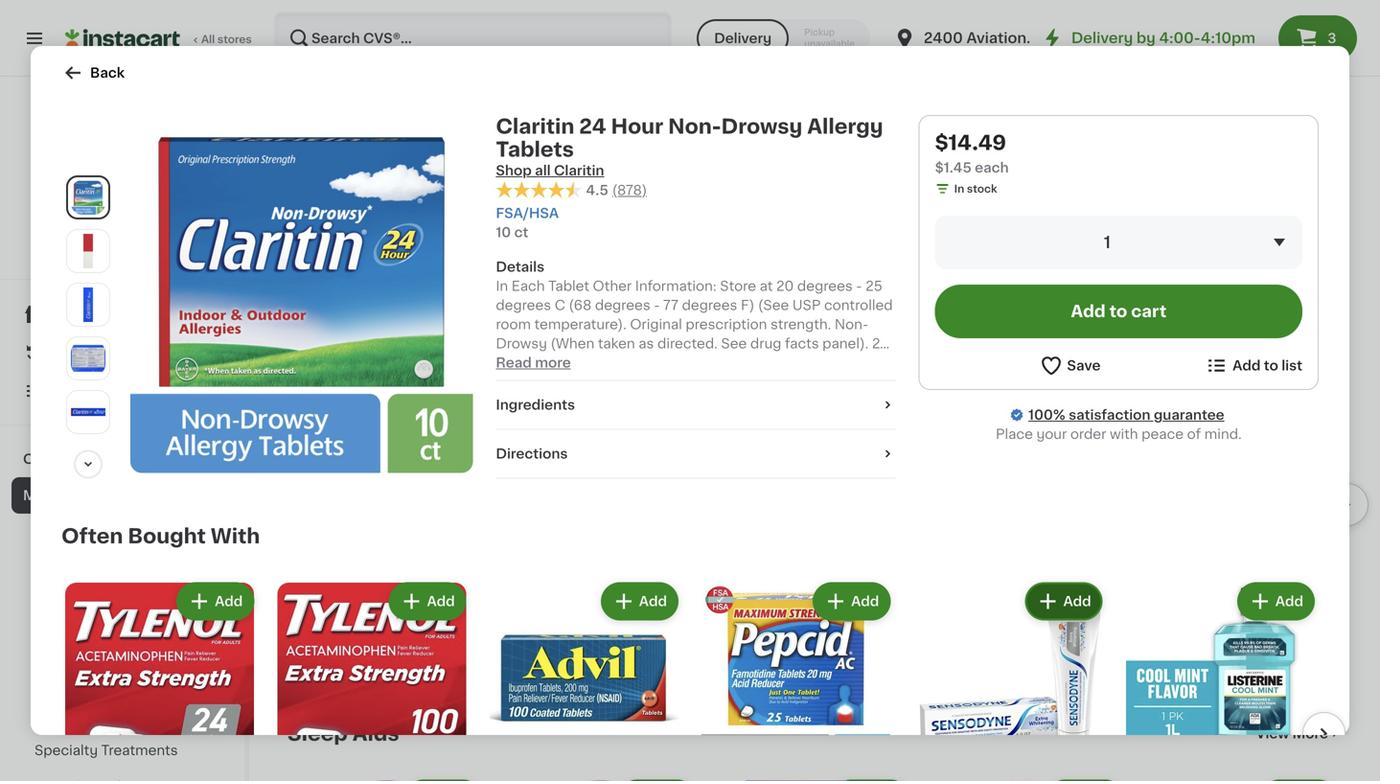 Task type: locate. For each thing, give the bounding box(es) containing it.
eligible down (141)
[[356, 209, 406, 222]]

1 view more link from the top
[[1257, 293, 1343, 312]]

1 see eligible items button from the left
[[288, 199, 486, 232]]

1 vertical spatial cvs®
[[97, 252, 126, 262]]

to left cart
[[1110, 304, 1128, 320]]

items down the daily
[[1051, 209, 1090, 222]]

0 horizontal spatial health
[[320, 579, 364, 592]]

each up stock
[[975, 161, 1009, 175]]

1 horizontal spatial for
[[1015, 127, 1034, 140]]

relief inside pepto-bismol original ultra liquid, 5 symptom fast relief
[[288, 146, 327, 159]]

in
[[1234, 88, 1246, 102], [955, 184, 965, 194], [496, 280, 508, 293]]

items for pepto-bismol original ultra liquid, 5 symptom fast relief
[[409, 209, 448, 222]]

zyrtec up cetirizine
[[930, 579, 984, 592]]

(99)
[[787, 638, 809, 649]]

1 horizontal spatial cvs
[[716, 579, 744, 592]]

(556)
[[1215, 638, 1244, 649]]

stomach inside stomach & digestion 'link'
[[35, 598, 95, 612]]

or down throat
[[569, 395, 583, 408]]

0 vertical spatial with
[[211, 527, 260, 547]]

all stores link
[[65, 12, 253, 65]]

$35.79 element
[[930, 551, 1129, 576]]

product group containing cvs pharmacy allergy relief, 24 hour, original prescription strength, 10 mg, tablets
[[716, 345, 914, 667]]

pepto-
[[288, 107, 334, 121]]

shop inside claritin 24 hour non-drowsy allergy tablets shop all claritin
[[496, 164, 532, 177]]

delivery
[[1072, 31, 1134, 45], [715, 32, 772, 45]]

1 view from the top
[[1257, 296, 1290, 309]]

cold left flu
[[35, 526, 66, 539]]

back button
[[61, 61, 125, 84]]

0 horizontal spatial 800-
[[680, 395, 714, 408]]

1 horizontal spatial relief,
[[870, 579, 912, 592]]

0 horizontal spatial sponsored badge image
[[930, 237, 988, 248]]

each down 'strength,'
[[732, 654, 759, 664]]

in inside in each tablet other information: store at 20 degrees - 25 degrees c (68 degrees - 77 degrees f) (see usp controlled room temperature). original prescription strength. non- drowsy (when taken as directed. see drug facts panel). 24 hour. relief of: sneezing, runny nose, itchy, watery eyes, itchy throat or nose. 10 tablets for 10 days of relief. questions or comments? 1-800-claritin (1-800-252- 7484) or www.claritin.com. product of india.
[[496, 280, 508, 293]]

see eligible items for fast
[[326, 209, 448, 222]]

drowsy inside claritin 24 hour non-drowsy allergy tablets
[[644, 579, 695, 592]]

hour down upset
[[611, 117, 664, 137]]

0 horizontal spatial guarantee
[[148, 233, 203, 243]]

eligible
[[356, 209, 406, 222], [998, 209, 1048, 222]]

oz inside the product group
[[311, 182, 324, 193]]

shop left the "all"
[[496, 164, 532, 177]]

add
[[1072, 304, 1106, 320], [1233, 359, 1261, 373], [443, 361, 471, 375], [1085, 361, 1113, 375], [1299, 361, 1327, 375], [215, 595, 243, 609], [427, 595, 455, 609], [639, 595, 667, 609], [852, 595, 880, 609], [1064, 595, 1092, 609], [1276, 595, 1304, 609]]

non- inside claritin 24 hour non-drowsy allergy tablets shop all claritin
[[669, 117, 722, 137]]

dramamine nausea relief long lasting fomula
[[716, 88, 890, 121]]

1 more from the top
[[1293, 296, 1329, 309]]

0 horizontal spatial 100%
[[49, 233, 78, 243]]

1 zyrtec from the left
[[930, 579, 984, 592]]

20 inside in each tablet other information: store at 20 degrees - 25 degrees c (68 degrees - 77 degrees f) (see usp controlled room temperature). original prescription strength. non- drowsy (when taken as directed. see drug facts panel). 24 hour. relief of: sneezing, runny nose, itchy, watery eyes, itchy throat or nose. 10 tablets for 10 days of relief. questions or comments? 1-800-claritin (1-800-252- 7484) or www.claritin.com. product of india.
[[777, 280, 794, 293]]

nausea for fomula
[[797, 88, 848, 102]]

1 horizontal spatial eligible
[[998, 209, 1048, 222]]

2400
[[924, 31, 964, 45]]

- left the 25
[[857, 280, 863, 293]]

in inside miralax mix-in pax single dose packets unflavored/grit free laxative powder
[[1234, 88, 1246, 102]]

1 horizontal spatial with
[[1024, 598, 1055, 612]]

or down of:
[[578, 376, 591, 389]]

0 horizontal spatial see
[[326, 209, 352, 222]]

items down fast at left top
[[409, 209, 448, 222]]

10 inside "zyrtec 24 hour allergy relief tablets with 10 mg cetirizine hcl"
[[1058, 598, 1073, 612]]

0 horizontal spatial sleep aids link
[[12, 660, 233, 696]]

place your order with peace of mind.
[[996, 428, 1243, 441]]

flu
[[84, 526, 104, 539]]

1 vertical spatial view more link
[[1257, 724, 1343, 743]]

1 vertical spatial aids
[[353, 724, 400, 744]]

24
[[579, 117, 607, 137], [873, 337, 889, 351], [553, 579, 570, 592], [987, 579, 1004, 592], [1201, 579, 1218, 592], [716, 598, 733, 612], [288, 635, 301, 645]]

hour for claritin 24 hour non-drowsy allergy tablets
[[573, 579, 606, 592]]

cvs up 24 ct
[[288, 579, 316, 592]]

see eligible items down "(998)"
[[968, 209, 1090, 222]]

original up mg,
[[775, 598, 827, 612]]

ct
[[947, 182, 958, 193], [515, 226, 529, 239], [304, 635, 315, 645], [516, 635, 527, 645], [1161, 654, 1172, 664]]

oz right 12
[[311, 182, 324, 193]]

1 vertical spatial 100%
[[1029, 409, 1066, 422]]

see eligible items down (141)
[[326, 209, 448, 222]]

medicine up 'treatments'
[[105, 708, 168, 721]]

delivery button
[[697, 19, 789, 58]]

(878)
[[613, 183, 648, 197], [573, 619, 600, 630]]

pepto-bismol original ultra liquid, 5 symptom fast relief
[[288, 107, 471, 159]]

20 inside the product group
[[716, 654, 730, 664]]

relief up "fomula"
[[852, 88, 890, 102]]

fsa/hsa up pepto-
[[290, 42, 339, 52]]

see eligible items button down (141)
[[288, 199, 486, 232]]

1 vertical spatial view more
[[1257, 727, 1329, 741]]

10 ct
[[502, 635, 527, 645]]

to inside add to cart button
[[1110, 304, 1128, 320]]

to
[[1110, 304, 1128, 320], [1265, 359, 1279, 373]]

fsa/hsa up miralax
[[1146, 42, 1195, 52]]

allergy up liquid
[[1258, 579, 1305, 592]]

tablets inside "zyrtec 24 hour allergy relief tablets with 10 mg cetirizine hcl"
[[972, 598, 1021, 612]]

cvs® up everyday store prices link at the left top
[[104, 191, 141, 204]]

for down nose,
[[703, 376, 722, 389]]

2 horizontal spatial original
[[775, 598, 827, 612]]

nausea for relief,
[[557, 88, 608, 102]]

& inside 'link'
[[98, 598, 109, 612]]

0 horizontal spatial zyrtec
[[930, 579, 984, 592]]

see for symptom
[[326, 209, 352, 222]]

0 horizontal spatial 20
[[716, 654, 730, 664]]

0 horizontal spatial items
[[409, 209, 448, 222]]

see eligible items button down "(998)"
[[930, 199, 1129, 232]]

back
[[90, 66, 125, 80]]

allergy up mg
[[1044, 579, 1091, 592]]

24 inside in each tablet other information: store at 20 degrees - 25 degrees c (68 degrees - 77 degrees f) (see usp controlled room temperature). original prescription strength. non- drowsy (when taken as directed. see drug facts panel). 24 hour. relief of: sneezing, runny nose, itchy, watery eyes, itchy throat or nose. 10 tablets for 10 days of relief. questions or comments? 1-800-claritin (1-800-252- 7484) or www.claritin.com. product of india.
[[873, 337, 889, 351]]

extracare®
[[129, 252, 189, 262]]

1 horizontal spatial sleep aids link
[[288, 722, 400, 745]]

0 vertical spatial allergies
[[288, 293, 381, 313]]

1 vertical spatial satisfaction
[[1069, 409, 1151, 422]]

1 vertical spatial 20
[[716, 654, 730, 664]]

0 vertical spatial aids
[[76, 671, 106, 685]]

often bought with
[[61, 527, 260, 547]]

1 items from the left
[[409, 209, 448, 222]]

1 vertical spatial non-
[[835, 318, 869, 332]]

essentials
[[126, 453, 196, 466]]

relief up cetirizine
[[930, 598, 969, 612]]

2 cvs from the left
[[716, 579, 744, 592]]

add to list button
[[1206, 354, 1303, 378]]

hour inside zyrtec 24 hour allergy relief antihistamine liquid gels
[[1222, 579, 1255, 592]]

cvs inside cvs pharmacy allergy relief, 24 hour, original prescription strength, 10 mg, tablets
[[716, 579, 744, 592]]

aids
[[76, 671, 106, 685], [353, 724, 400, 744]]

claritin up the 10 ct
[[502, 579, 550, 592]]

100% satisfaction guarantee
[[49, 233, 203, 243], [1029, 409, 1225, 422]]

oz left the "all"
[[522, 163, 534, 174]]

product group
[[288, 0, 486, 232], [930, 0, 1129, 253], [1144, 0, 1343, 193], [288, 345, 486, 648], [502, 345, 700, 648], [716, 345, 914, 667], [930, 345, 1129, 684], [1144, 345, 1343, 684], [61, 579, 258, 782], [274, 579, 471, 782], [486, 579, 683, 782], [698, 579, 895, 782], [910, 579, 1107, 782], [1123, 579, 1320, 782]]

1 vertical spatial health
[[320, 579, 364, 592]]

tablets up the "all"
[[496, 140, 574, 160]]

relief, inside emetrol nausea & upset stomach relief, cherry flavor
[[566, 107, 607, 121]]

digestive
[[930, 146, 994, 159]]

2 nausea from the left
[[557, 88, 608, 102]]

delivery by 4:00-4:10pm
[[1072, 31, 1256, 45]]

sleep aids link
[[12, 660, 233, 696], [288, 722, 400, 745]]

24 inside cvs pharmacy allergy relief, 24 hour, original prescription strength, 10 mg, tablets
[[716, 598, 733, 612]]

nose.
[[595, 376, 631, 389]]

None search field
[[274, 12, 672, 65]]

0 horizontal spatial of
[[735, 414, 749, 427]]

1 eligible from the left
[[356, 209, 406, 222]]

2 zyrtec from the left
[[1144, 579, 1198, 592]]

0 horizontal spatial allergies link
[[12, 623, 233, 660]]

delivery for delivery by 4:00-4:10pm
[[1072, 31, 1134, 45]]

with down "$35.79" element
[[1024, 598, 1055, 612]]

zyrtec for antihistamine
[[1144, 579, 1198, 592]]

allergy inside cvs health allergy relief tablets
[[368, 579, 415, 592]]

100% satisfaction guarantee link
[[1029, 406, 1225, 425]]

save
[[1068, 359, 1101, 373]]

view more link
[[1257, 293, 1343, 312], [1257, 724, 1343, 743]]

laxative
[[1285, 127, 1341, 140]]

see down prescription
[[722, 337, 747, 351]]

hour inside claritin 24 hour non-drowsy allergy tablets
[[573, 579, 606, 592]]

nausea up "fomula"
[[797, 88, 848, 102]]

stomach down cold & flu
[[35, 598, 95, 612]]

hour inside claritin 24 hour non-drowsy allergy tablets shop all claritin
[[611, 117, 664, 137]]

see down stock
[[968, 209, 994, 222]]

medicine up cold & flu
[[23, 489, 87, 503]]

0 horizontal spatial satisfaction
[[81, 233, 145, 243]]

mg
[[1077, 598, 1098, 612]]

1 vertical spatial claritin
[[502, 579, 550, 592]]

0 vertical spatial 100%
[[49, 233, 78, 243]]

nausea inside emetrol nausea & upset stomach relief, cherry flavor
[[557, 88, 608, 102]]

cvs up hour,
[[716, 579, 744, 592]]

children's medicine link
[[12, 696, 233, 733]]

with right bought
[[211, 527, 260, 547]]

- left 77 at the top
[[654, 299, 660, 312]]

10
[[496, 226, 511, 239], [635, 376, 650, 389], [725, 376, 740, 389], [1058, 598, 1073, 612], [781, 617, 796, 631], [502, 635, 514, 645]]

1 horizontal spatial see eligible items
[[968, 209, 1090, 222]]

2 vertical spatial in
[[496, 280, 508, 293]]

0 vertical spatial cold
[[23, 453, 56, 466]]

controlled
[[825, 299, 893, 312]]

relief inside zyrtec 24 hour allergy relief antihistamine liquid gels
[[1144, 598, 1183, 612]]

0 vertical spatial view more link
[[1257, 293, 1343, 312]]

zyrtec
[[930, 579, 984, 592], [1144, 579, 1198, 592]]

1 vertical spatial cold
[[35, 526, 66, 539]]

health up "(998)"
[[997, 146, 1042, 159]]

(878) down claritin 24 hour non-drowsy allergy tablets
[[573, 619, 600, 630]]

original up fast at left top
[[383, 107, 435, 121]]

2 vertical spatial original
[[775, 598, 827, 612]]

allergy up prescription
[[819, 579, 867, 592]]

relief up throat
[[533, 356, 572, 370]]

1 cvs from the left
[[288, 579, 316, 592]]

to inside "add to list" button
[[1265, 359, 1279, 373]]

degrees
[[798, 280, 853, 293], [496, 299, 552, 312], [595, 299, 651, 312], [682, 299, 738, 312]]

24 down $14.49 element on the bottom of page
[[553, 579, 570, 592]]

delivery up dramamine
[[715, 32, 772, 45]]

item carousel region
[[288, 0, 1369, 260], [288, 337, 1369, 692], [35, 571, 1346, 782]]

1 horizontal spatial items
[[1051, 209, 1090, 222]]

0 horizontal spatial delivery
[[715, 32, 772, 45]]

dr
[[1031, 31, 1049, 45]]

24 up eyes,
[[873, 337, 889, 351]]

relief inside in each tablet other information: store at 20 degrees - 25 degrees c (68 degrees - 77 degrees f) (see usp controlled room temperature). original prescription strength. non- drowsy (when taken as directed. see drug facts panel). 24 hour. relief of: sneezing, runny nose, itchy, watery eyes, itchy throat or nose. 10 tablets for 10 days of relief. questions or comments? 1-800-claritin (1-800-252- 7484) or www.claritin.com. product of india.
[[533, 356, 572, 370]]

100% satisfaction guarantee down store
[[49, 233, 203, 243]]

24 up 'strength,'
[[716, 598, 733, 612]]

0 vertical spatial 100% satisfaction guarantee
[[49, 233, 203, 243]]

each inside the product group
[[732, 654, 759, 664]]

2 items from the left
[[1051, 209, 1090, 222]]

ct right 56
[[947, 182, 958, 193]]

original inside pepto-bismol original ultra liquid, 5 symptom fast relief
[[383, 107, 435, 121]]

0 horizontal spatial see eligible items button
[[288, 199, 486, 232]]

non- for claritin 24 hour non-drowsy allergy tablets shop all claritin
[[669, 117, 722, 137]]

original up as
[[630, 318, 683, 332]]

store
[[720, 280, 757, 293]]

product group containing align probiotics, probiotic supplement for daily digestive health
[[930, 0, 1129, 253]]

0 vertical spatial claritin
[[496, 117, 575, 137]]

nausea right emetrol
[[557, 88, 608, 102]]

drowsy inside claritin 24 hour non-drowsy allergy tablets shop all claritin
[[722, 117, 803, 137]]

see eligible items button for health
[[930, 199, 1129, 232]]

in left each
[[496, 280, 508, 293]]

sleep down 24 ct
[[288, 724, 348, 744]]

0 horizontal spatial (878)
[[573, 619, 600, 630]]

claritin for claritin 24 hour non-drowsy allergy tablets
[[502, 579, 550, 592]]

100% inside 100% satisfaction guarantee button
[[49, 233, 78, 243]]

40 ct
[[1144, 654, 1172, 664]]

health inside align probiotics, probiotic supplement for daily digestive health
[[997, 146, 1042, 159]]

eligible down "(998)"
[[998, 209, 1048, 222]]

0 vertical spatial -
[[857, 280, 863, 293]]

fsa/hsa
[[290, 42, 339, 52], [718, 42, 767, 52], [504, 42, 553, 52], [1146, 42, 1195, 52], [496, 207, 559, 220]]

medicine inside "link"
[[23, 489, 87, 503]]

view more for allergies
[[1257, 296, 1329, 309]]

1 horizontal spatial with
[[1110, 428, 1139, 441]]

in down $1.45
[[955, 184, 965, 194]]

health up (145)
[[320, 579, 364, 592]]

& for stomach & digestion
[[98, 598, 109, 612]]

each
[[512, 280, 545, 293]]

satisfaction up the place your order with peace of mind.
[[1069, 409, 1151, 422]]

information:
[[636, 280, 717, 293]]

powder
[[1144, 146, 1195, 159]]

4 fl oz
[[502, 163, 534, 174]]

1 vertical spatial medicine
[[105, 708, 168, 721]]

0 vertical spatial 20
[[777, 280, 794, 293]]

cold, flu & allergy claritin 24 hour non-drowsy allergy tablets hero image
[[130, 130, 473, 473]]

itchy,
[[747, 356, 785, 370]]

tablets inside cvs pharmacy allergy relief, 24 hour, original prescription strength, 10 mg, tablets
[[828, 617, 877, 631]]

fsa/hsa for pepto-
[[290, 42, 339, 52]]

more for allergies
[[1293, 296, 1329, 309]]

& left digestion
[[98, 598, 109, 612]]

relief down liquid,
[[288, 146, 327, 159]]

1 vertical spatial for
[[703, 376, 722, 389]]

delivery inside 'button'
[[715, 32, 772, 45]]

delivery for delivery
[[715, 32, 772, 45]]

2 horizontal spatial see
[[968, 209, 994, 222]]

cold & allergy essentials link
[[12, 441, 233, 478]]

non- inside claritin 24 hour non-drowsy allergy tablets
[[610, 579, 644, 592]]

original inside in each tablet other information: store at 20 degrees - 25 degrees c (68 degrees - 77 degrees f) (see usp controlled room temperature). original prescription strength. non- drowsy (when taken as directed. see drug facts panel). 24 hour. relief of: sneezing, runny nose, itchy, watery eyes, itchy throat or nose. 10 tablets for 10 days of relief. questions or comments? 1-800-claritin (1-800-252- 7484) or www.claritin.com. product of india.
[[630, 318, 683, 332]]

0 vertical spatial drowsy
[[722, 117, 803, 137]]

& inside emetrol nausea & upset stomach relief, cherry flavor
[[612, 88, 623, 102]]

2 view more link from the top
[[1257, 724, 1343, 743]]

0 vertical spatial satisfaction
[[81, 233, 145, 243]]

non- for claritin 24 hour non-drowsy allergy tablets
[[610, 579, 644, 592]]

1 horizontal spatial health
[[997, 146, 1042, 159]]

fsa/hsa down the "all"
[[496, 207, 559, 220]]

fl for pepto-bismol original ultra liquid, 5 symptom fast relief
[[301, 182, 309, 193]]

100% satisfaction guarantee up the place your order with peace of mind.
[[1029, 409, 1225, 422]]

1 horizontal spatial in
[[955, 184, 965, 194]]

ct up 'details'
[[515, 226, 529, 239]]

1 nausea from the left
[[797, 88, 848, 102]]

guarantee up peace
[[1155, 409, 1225, 422]]

often
[[61, 527, 123, 547]]

100% inside 100% satisfaction guarantee link
[[1029, 409, 1066, 422]]

(878) button
[[613, 181, 648, 200]]

0 horizontal spatial to
[[1110, 304, 1128, 320]]

zyrtec inside "zyrtec 24 hour allergy relief tablets with 10 mg cetirizine hcl"
[[930, 579, 984, 592]]

health inside cvs health allergy relief tablets
[[320, 579, 364, 592]]

nausea
[[797, 88, 848, 102], [557, 88, 608, 102]]

cvs inside cvs health allergy relief tablets
[[288, 579, 316, 592]]

1 vertical spatial drowsy
[[496, 337, 547, 351]]

2 eligible from the left
[[998, 209, 1048, 222]]

guarantee up 'extracare®'
[[148, 233, 203, 243]]

claritin inside claritin 24 hour non-drowsy allergy tablets
[[502, 579, 550, 592]]

ct right 40
[[1161, 654, 1172, 664]]

with right "earn"
[[71, 252, 94, 262]]

product group containing miralax mix-in pax single dose packets unflavored/grit free laxative powder
[[1144, 0, 1343, 193]]

claritin inside claritin 24 hour non-drowsy allergy tablets shop all claritin
[[496, 117, 575, 137]]

0 horizontal spatial relief,
[[566, 107, 607, 121]]

1 see eligible items from the left
[[326, 209, 448, 222]]

0 vertical spatial original
[[383, 107, 435, 121]]

cvs® down 100% satisfaction guarantee button
[[97, 252, 126, 262]]

2 view more from the top
[[1257, 727, 1329, 741]]

or
[[578, 376, 591, 389], [569, 395, 583, 408], [539, 414, 552, 427]]

7484)
[[496, 414, 535, 427]]

drowsy down dramamine
[[722, 117, 803, 137]]

0 vertical spatial fl
[[512, 163, 519, 174]]

1 horizontal spatial drowsy
[[644, 579, 695, 592]]

100% satisfaction guarantee button
[[30, 226, 215, 246]]

(141)
[[359, 167, 383, 177]]

stomach down emetrol
[[502, 107, 562, 121]]

$10.49 element
[[716, 551, 914, 576]]

20 right 'at'
[[777, 280, 794, 293]]

hour down $14.49 element on the bottom of page
[[573, 579, 606, 592]]

view more link for sleep aids
[[1257, 724, 1343, 743]]

throat
[[533, 376, 574, 389]]

1 view more from the top
[[1257, 296, 1329, 309]]

cvs for cvs health allergy relief tablets
[[288, 579, 316, 592]]

0 horizontal spatial allergies
[[35, 635, 93, 648]]

cvs® inside cvs® link
[[104, 191, 141, 204]]

cold down lists
[[23, 453, 56, 466]]

1 horizontal spatial of
[[780, 376, 794, 389]]

allergy right lasting
[[808, 117, 884, 137]]

lists
[[54, 385, 87, 398]]

ct down claritin 24 hour non-drowsy allergy tablets
[[516, 635, 527, 645]]

place
[[996, 428, 1034, 441]]

relief inside dramamine nausea relief long lasting fomula
[[852, 88, 890, 102]]

specialty
[[35, 744, 98, 758]]

satisfaction up earn with cvs® extracare®
[[81, 233, 145, 243]]

4:00-
[[1160, 31, 1202, 45]]

see down 5
[[326, 209, 352, 222]]

0 vertical spatial cvs®
[[104, 191, 141, 204]]

allergy inside "zyrtec 24 hour allergy relief tablets with 10 mg cetirizine hcl"
[[1044, 579, 1091, 592]]

with inside "zyrtec 24 hour allergy relief tablets with 10 mg cetirizine hcl"
[[1024, 598, 1055, 612]]

0 horizontal spatial 100% satisfaction guarantee
[[49, 233, 203, 243]]

fl
[[512, 163, 519, 174], [301, 182, 309, 193]]

c
[[555, 299, 566, 312]]

shop up buy
[[54, 308, 90, 321]]

zyrtec inside zyrtec 24 hour allergy relief antihistamine liquid gels
[[1144, 579, 1198, 592]]

1 vertical spatial fl
[[301, 182, 309, 193]]

20 down 'strength,'
[[716, 654, 730, 664]]

2 view from the top
[[1257, 727, 1290, 741]]

cvs for cvs pharmacy allergy relief, 24 hour, original prescription strength, 10 mg, tablets
[[716, 579, 744, 592]]

runny
[[665, 356, 704, 370]]

0 vertical spatial for
[[1015, 127, 1034, 140]]

24 up "antihistamine"
[[1201, 579, 1218, 592]]

ct down cvs health allergy relief tablets
[[304, 635, 315, 645]]

0 horizontal spatial with
[[211, 527, 260, 547]]

fsa/hsa for emetrol
[[504, 42, 553, 52]]

view more for sleep aids
[[1257, 727, 1329, 741]]

1 horizontal spatial to
[[1265, 359, 1279, 373]]

2 more from the top
[[1293, 727, 1329, 741]]

1 horizontal spatial -
[[857, 280, 863, 293]]

800- up product
[[680, 395, 714, 408]]

0 vertical spatial non-
[[669, 117, 722, 137]]

24 up (43)
[[579, 117, 607, 137]]

oz for pepto-bismol original ultra liquid, 5 symptom fast relief
[[311, 182, 324, 193]]

drowsy up read
[[496, 337, 547, 351]]

2 horizontal spatial of
[[1188, 428, 1202, 441]]

1 vertical spatial -
[[654, 299, 660, 312]]

cold
[[23, 453, 56, 466], [35, 526, 66, 539]]

252-
[[834, 395, 864, 408]]

1 vertical spatial oz
[[311, 182, 324, 193]]

non- right cherry
[[669, 117, 722, 137]]

for
[[1015, 127, 1034, 140], [703, 376, 722, 389]]

bismol
[[334, 107, 380, 121]]

f)
[[741, 299, 755, 312]]

0 vertical spatial shop
[[496, 164, 532, 177]]

1 horizontal spatial shop
[[496, 164, 532, 177]]

2 see eligible items button from the left
[[930, 199, 1129, 232]]

allergy up the 10 ct
[[502, 598, 549, 612]]

for down probiotics,
[[1015, 127, 1034, 140]]

0 vertical spatial view
[[1257, 296, 1290, 309]]

$14.49 element
[[502, 551, 700, 576]]

shop
[[496, 164, 532, 177], [54, 308, 90, 321]]

1 vertical spatial with
[[1110, 428, 1139, 441]]

sponsored badge image
[[930, 237, 988, 248], [1144, 668, 1202, 679]]

relief up gels
[[1144, 598, 1183, 612]]

100% up your at the right of the page
[[1029, 409, 1066, 422]]

zyrtec 24 hour allergy relief tablets with 10 mg cetirizine hcl button
[[930, 345, 1129, 667]]

(878) right 4.5 in the top left of the page
[[613, 183, 648, 197]]

1 vertical spatial in
[[955, 184, 965, 194]]

cetirizine
[[930, 617, 994, 631]]

1 vertical spatial sleep aids
[[288, 724, 400, 744]]

enlarge cold, flu & allergy claritin 24 hour non-drowsy allergy tablets hero (opens in a new tab) image
[[71, 180, 105, 215]]

relief,
[[566, 107, 607, 121], [870, 579, 912, 592]]

0 horizontal spatial oz
[[311, 182, 324, 193]]

hour inside "zyrtec 24 hour allergy relief tablets with 10 mg cetirizine hcl"
[[1008, 579, 1040, 592]]

0 horizontal spatial medicine
[[23, 489, 87, 503]]

guarantee inside button
[[148, 233, 203, 243]]

1 horizontal spatial oz
[[522, 163, 534, 174]]

panel).
[[823, 337, 869, 351]]

1 horizontal spatial zyrtec
[[1144, 579, 1198, 592]]

see inside in each tablet other information: store at 20 degrees - 25 degrees c (68 degrees - 77 degrees f) (see usp controlled room temperature). original prescription strength. non- drowsy (when taken as directed. see drug facts panel). 24 hour. relief of: sneezing, runny nose, itchy, watery eyes, itchy throat or nose. 10 tablets for 10 days of relief. questions or comments? 1-800-claritin (1-800-252- 7484) or www.claritin.com. product of india.
[[722, 337, 747, 351]]

add button
[[407, 351, 481, 385], [1049, 351, 1123, 385], [1263, 351, 1337, 385], [178, 585, 253, 619], [391, 585, 465, 619], [603, 585, 677, 619], [815, 585, 889, 619], [1028, 585, 1102, 619], [1240, 585, 1314, 619]]

2 see eligible items from the left
[[968, 209, 1090, 222]]

1 horizontal spatial 20
[[777, 280, 794, 293]]

emetrol
[[502, 88, 554, 102]]

cold for cold & allergy essentials
[[23, 453, 56, 466]]

0 horizontal spatial in
[[496, 280, 508, 293]]

100% up "earn"
[[49, 233, 78, 243]]

non- up panel).
[[835, 318, 869, 332]]

of left 'mind.'
[[1188, 428, 1202, 441]]

1 horizontal spatial fl
[[512, 163, 519, 174]]

nausea inside dramamine nausea relief long lasting fomula
[[797, 88, 848, 102]]

drowsy down $14.49 element on the bottom of page
[[644, 579, 695, 592]]

non-
[[669, 117, 722, 137], [835, 318, 869, 332], [610, 579, 644, 592]]

1 vertical spatial stomach
[[35, 598, 95, 612]]

$14.49
[[936, 133, 1007, 153]]

& left flu
[[70, 526, 81, 539]]



Task type: vqa. For each thing, say whether or not it's contained in the screenshot.
Many
no



Task type: describe. For each thing, give the bounding box(es) containing it.
drug
[[751, 337, 782, 351]]

100% satisfaction guarantee inside button
[[49, 233, 203, 243]]

tablet
[[549, 280, 590, 293]]

add inside button
[[1233, 359, 1261, 373]]

1 horizontal spatial satisfaction
[[1069, 409, 1151, 422]]

order
[[1071, 428, 1107, 441]]

24 inside claritin 24 hour non-drowsy allergy tablets shop all claritin
[[579, 117, 607, 137]]

fsa/hsa for miralax
[[1146, 42, 1195, 52]]

& for cold & flu
[[70, 526, 81, 539]]

save button
[[1040, 354, 1101, 378]]

eligible for health
[[998, 209, 1048, 222]]

drowsy for claritin 24 hour non-drowsy allergy tablets shop all claritin
[[722, 117, 803, 137]]

to for list
[[1265, 359, 1279, 373]]

probiotics,
[[967, 107, 1039, 121]]

10 inside 'fsa/hsa 10 ct'
[[496, 226, 511, 239]]

enlarge cold, flu & allergy claritin 24 hour non-drowsy allergy tablets angle_top (opens in a new tab) image
[[71, 395, 105, 429]]

cart
[[1132, 304, 1167, 320]]

children's medicine
[[35, 708, 168, 721]]

cvs® link
[[80, 100, 164, 207]]

degrees up usp
[[798, 280, 853, 293]]

0 vertical spatial sleep
[[35, 671, 73, 685]]

1 field
[[936, 216, 1303, 269]]

(68
[[569, 299, 592, 312]]

$6.99 element
[[288, 551, 486, 576]]

everyday store prices
[[57, 213, 176, 224]]

20 each
[[716, 654, 759, 664]]

questions
[[496, 395, 566, 408]]

store
[[111, 213, 139, 224]]

view for sleep aids
[[1257, 727, 1290, 741]]

in for in stock
[[955, 184, 965, 194]]

ct for cvs health allergy relief tablets
[[304, 635, 315, 645]]

ct for claritin 24 hour non-drowsy allergy tablets
[[516, 635, 527, 645]]

cold & flu link
[[12, 514, 233, 550]]

dose
[[1144, 107, 1179, 121]]

zyrtec 24 hour allergy relief tablets with 10 mg cetirizine hcl
[[930, 579, 1098, 631]]

5
[[336, 127, 345, 140]]

watery
[[788, 356, 834, 370]]

miralax mix-in pax single dose packets unflavored/grit free laxative powder
[[1144, 88, 1341, 159]]

upset
[[626, 88, 666, 102]]

for inside in each tablet other information: store at 20 degrees - 25 degrees c (68 degrees - 77 degrees f) (see usp controlled room temperature). original prescription strength. non- drowsy (when taken as directed. see drug facts panel). 24 hour. relief of: sneezing, runny nose, itchy, watery eyes, itchy throat or nose. 10 tablets for 10 days of relief. questions or comments? 1-800-claritin (1-800-252- 7484) or www.claritin.com. product of india.
[[703, 376, 722, 389]]

enlarge cold, flu & allergy claritin 24 hour non-drowsy allergy tablets angle_back (opens in a new tab) image
[[71, 341, 105, 376]]

ct inside 'fsa/hsa 10 ct'
[[515, 226, 529, 239]]

1 vertical spatial shop
[[54, 308, 90, 321]]

unflavored/grit
[[1144, 127, 1248, 140]]

again
[[97, 346, 135, 360]]

add inside button
[[1072, 304, 1106, 320]]

allergy up medicine "link" at the bottom left of the page
[[74, 453, 123, 466]]

view for allergies
[[1257, 296, 1290, 309]]

hour.
[[496, 356, 529, 370]]

medicine link
[[12, 478, 233, 514]]

view more link for allergies
[[1257, 293, 1343, 312]]

emetrol nausea & upset stomach relief, cherry flavor
[[502, 88, 666, 140]]

cold for cold & flu
[[35, 526, 66, 539]]

everyday
[[57, 213, 108, 224]]

1 horizontal spatial allergies link
[[288, 291, 381, 314]]

degrees down each
[[496, 299, 552, 312]]

drowsy inside in each tablet other information: store at 20 degrees - 25 degrees c (68 degrees - 77 degrees f) (see usp controlled room temperature). original prescription strength. non- drowsy (when taken as directed. see drug facts panel). 24 hour. relief of: sneezing, runny nose, itchy, watery eyes, itchy throat or nose. 10 tablets for 10 days of relief. questions or comments? 1-800-claritin (1-800-252- 7484) or www.claritin.com. product of india.
[[496, 337, 547, 351]]

drowsy for claritin 24 hour non-drowsy allergy tablets
[[644, 579, 695, 592]]

eligible for fast
[[356, 209, 406, 222]]

align
[[930, 107, 964, 121]]

product group containing pepto-bismol original ultra liquid, 5 symptom fast relief
[[288, 0, 486, 232]]

2 800- from the left
[[800, 395, 834, 408]]

degrees up prescription
[[682, 299, 738, 312]]

ct for zyrtec 24 hour allergy relief antihistamine liquid gels
[[1161, 654, 1172, 664]]

as
[[639, 337, 654, 351]]

strength.
[[771, 318, 832, 332]]

12 fl oz
[[288, 182, 324, 193]]

each inside $14.49 $1.45 each
[[975, 161, 1009, 175]]

see eligible items for health
[[968, 209, 1090, 222]]

cvs health allergy relief tablets
[[288, 579, 457, 612]]

instacart logo image
[[65, 27, 180, 50]]

fl for emetrol nausea & upset stomach relief, cherry flavor
[[512, 163, 519, 174]]

fomula
[[806, 107, 855, 121]]

liquid
[[1282, 598, 1324, 612]]

3 button
[[1279, 15, 1358, 61]]

in stock
[[955, 184, 998, 194]]

$14.49 $1.45 each
[[936, 133, 1009, 175]]

allergy inside zyrtec 24 hour allergy relief antihistamine liquid gels
[[1258, 579, 1305, 592]]

cvs® inside earn with cvs® extracare® link
[[97, 252, 126, 262]]

read
[[496, 356, 532, 370]]

shop link
[[12, 295, 233, 334]]

directions button
[[496, 445, 896, 464]]

0 vertical spatial or
[[578, 376, 591, 389]]

supplement
[[930, 127, 1012, 140]]

claritin for claritin 24 hour non-drowsy allergy tablets shop all claritin
[[496, 117, 575, 137]]

tablets inside claritin 24 hour non-drowsy allergy tablets shop all claritin
[[496, 140, 574, 160]]

fsa/hsa for dramamine
[[718, 42, 767, 52]]

& for cold & allergy essentials
[[59, 453, 70, 466]]

free
[[1251, 127, 1281, 140]]

specialty treatments
[[35, 744, 178, 758]]

stomach inside emetrol nausea & upset stomach relief, cherry flavor
[[502, 107, 562, 121]]

1 vertical spatial allergies link
[[12, 623, 233, 660]]

add to cart button
[[936, 285, 1303, 339]]

0 vertical spatial with
[[71, 252, 94, 262]]

mg,
[[800, 617, 825, 631]]

degrees down other
[[595, 299, 651, 312]]

1 vertical spatial or
[[569, 395, 583, 408]]

fast
[[418, 127, 446, 140]]

items for align probiotics, probiotic supplement for daily digestive health
[[1051, 209, 1090, 222]]

satisfaction inside button
[[81, 233, 145, 243]]

(998)
[[1001, 167, 1030, 177]]

24 down cvs health allergy relief tablets
[[288, 635, 301, 645]]

2 vertical spatial or
[[539, 414, 552, 427]]

1 vertical spatial sponsored badge image
[[1144, 668, 1202, 679]]

daily
[[1038, 127, 1072, 140]]

4.5 (878)
[[586, 183, 648, 197]]

0 horizontal spatial aids
[[76, 671, 106, 685]]

oz for emetrol nausea & upset stomach relief, cherry flavor
[[522, 163, 534, 174]]

25
[[866, 280, 883, 293]]

0 vertical spatial sleep aids link
[[12, 660, 233, 696]]

see for digestive
[[968, 209, 994, 222]]

1 horizontal spatial guarantee
[[1155, 409, 1225, 422]]

hour for claritin 24 hour non-drowsy allergy tablets shop all claritin
[[611, 117, 664, 137]]

$31.49 element
[[1144, 551, 1343, 576]]

original inside cvs pharmacy allergy relief, 24 hour, original prescription strength, 10 mg, tablets
[[775, 598, 827, 612]]

1 horizontal spatial sleep
[[288, 724, 348, 744]]

zyrtec for tablets
[[930, 579, 984, 592]]

mix-
[[1204, 88, 1234, 102]]

your
[[1037, 428, 1068, 441]]

(43)
[[573, 148, 594, 158]]

add to cart
[[1072, 304, 1167, 320]]

directions
[[496, 448, 568, 461]]

enlarge cold, flu & allergy claritin 24 hour non-drowsy allergy tablets angle_left (opens in a new tab) image
[[71, 234, 105, 268]]

delivery by 4:00-4:10pm link
[[1041, 27, 1256, 50]]

relief, inside cvs pharmacy allergy relief, 24 hour, original prescription strength, 10 mg, tablets
[[870, 579, 912, 592]]

hour for zyrtec 24 hour allergy relief antihistamine liquid gels
[[1222, 579, 1255, 592]]

stores
[[218, 34, 252, 45]]

(42)
[[787, 129, 808, 139]]

enlarge cold, flu & allergy claritin 24 hour non-drowsy allergy tablets angle_right (opens in a new tab) image
[[71, 288, 105, 322]]

ingredients button
[[496, 396, 896, 415]]

(1-
[[783, 395, 800, 408]]

single
[[1277, 88, 1319, 102]]

1 vertical spatial sleep aids link
[[288, 722, 400, 745]]

1 horizontal spatial allergies
[[288, 293, 381, 313]]

stomach & digestion
[[35, 598, 178, 612]]

cvs® logo image
[[80, 100, 164, 184]]

1
[[1104, 234, 1111, 251]]

to for cart
[[1110, 304, 1128, 320]]

1 horizontal spatial medicine
[[105, 708, 168, 721]]

lists link
[[12, 372, 233, 410]]

hour for zyrtec 24 hour allergy relief tablets with 10 mg cetirizine hcl
[[1008, 579, 1040, 592]]

usp
[[793, 299, 821, 312]]

for inside align probiotics, probiotic supplement for daily digestive health
[[1015, 127, 1034, 140]]

more
[[535, 356, 571, 370]]

cold & flu
[[35, 526, 104, 539]]

1 800- from the left
[[680, 395, 714, 408]]

1 vertical spatial of
[[735, 414, 749, 427]]

non- inside in each tablet other information: store at 20 degrees - 25 degrees c (68 degrees - 77 degrees f) (see usp controlled room temperature). original prescription strength. non- drowsy (when taken as directed. see drug facts panel). 24 hour. relief of: sneezing, runny nose, itchy, watery eyes, itchy throat or nose. 10 tablets for 10 days of relief. questions or comments? 1-800-claritin (1-800-252- 7484) or www.claritin.com. product of india.
[[835, 318, 869, 332]]

1 horizontal spatial sleep aids
[[288, 724, 400, 744]]

allergy inside claritin 24 hour non-drowsy allergy tablets shop all claritin
[[808, 117, 884, 137]]

10 inside cvs pharmacy allergy relief, 24 hour, original prescription strength, 10 mg, tablets
[[781, 617, 796, 631]]

item carousel region containing dramamine nausea relief long lasting fomula
[[288, 0, 1369, 260]]

tablets inside cvs health allergy relief tablets
[[288, 598, 336, 612]]

relief inside cvs health allergy relief tablets
[[418, 579, 457, 592]]

see eligible items button for fast
[[288, 199, 486, 232]]

24 inside "zyrtec 24 hour allergy relief tablets with 10 mg cetirizine hcl"
[[987, 579, 1004, 592]]

in for in each tablet other information: store at 20 degrees - 25 degrees c (68 degrees - 77 degrees f) (see usp controlled room temperature). original prescription strength. non- drowsy (when taken as directed. see drug facts panel). 24 hour. relief of: sneezing, runny nose, itchy, watery eyes, itchy throat or nose. 10 tablets for 10 days of relief. questions or comments? 1-800-claritin (1-800-252- 7484) or www.claritin.com. product of india.
[[496, 280, 508, 293]]

product group containing claritin 24 hour non-drowsy allergy tablets
[[502, 345, 700, 648]]

relief.
[[797, 376, 834, 389]]

tablets inside claritin 24 hour non-drowsy allergy tablets
[[552, 598, 601, 612]]

www.claritin.com.
[[556, 414, 675, 427]]

long
[[716, 107, 750, 121]]

product
[[678, 414, 732, 427]]

1 vertical spatial (878)
[[573, 619, 600, 630]]

allergy inside cvs pharmacy allergy relief, 24 hour, original prescription strength, 10 mg, tablets
[[819, 579, 867, 592]]

symptom
[[348, 127, 414, 140]]

more for sleep aids
[[1293, 727, 1329, 741]]

0 vertical spatial sleep aids
[[35, 671, 106, 685]]

24 inside zyrtec 24 hour allergy relief antihistamine liquid gels
[[1201, 579, 1218, 592]]

all
[[535, 164, 551, 177]]

1 horizontal spatial 100% satisfaction guarantee
[[1029, 409, 1225, 422]]

room
[[496, 318, 531, 332]]

24 inside claritin 24 hour non-drowsy allergy tablets
[[553, 579, 570, 592]]

relief inside "zyrtec 24 hour allergy relief tablets with 10 mg cetirizine hcl"
[[930, 598, 969, 612]]

1 horizontal spatial (878)
[[613, 183, 648, 197]]

read more
[[496, 356, 571, 370]]

allergy inside claritin 24 hour non-drowsy allergy tablets
[[502, 598, 549, 612]]

claritin 24 hour non-drowsy allergy tablets shop all claritin
[[496, 117, 884, 177]]

service type group
[[697, 19, 871, 58]]

buy it again link
[[12, 334, 233, 372]]

buy it again
[[54, 346, 135, 360]]

pharmacy
[[748, 579, 816, 592]]



